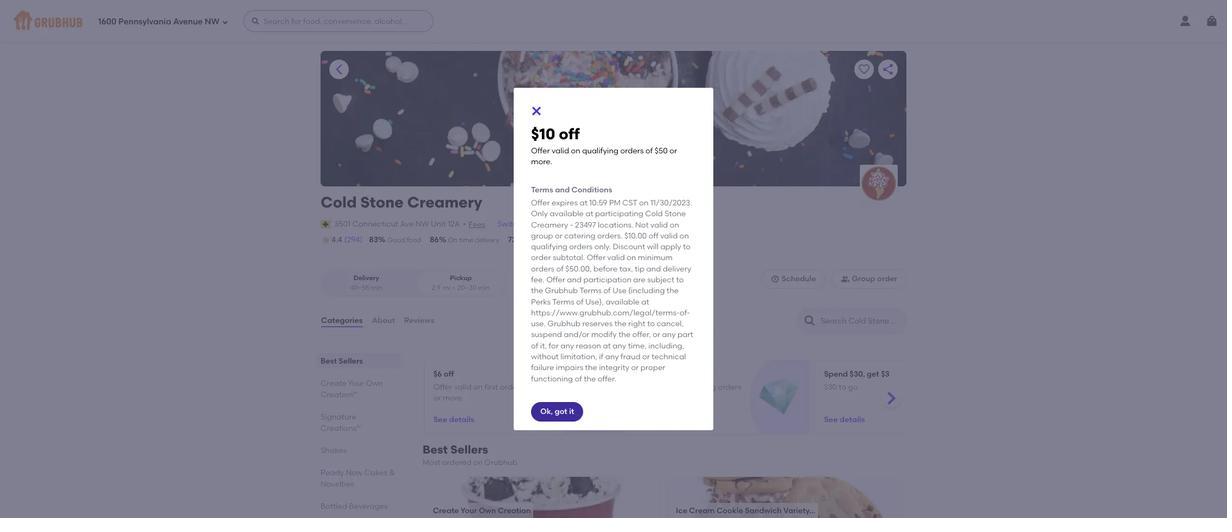 Task type: vqa. For each thing, say whether or not it's contained in the screenshot.


Task type: describe. For each thing, give the bounding box(es) containing it.
time
[[459, 237, 474, 244]]

most
[[423, 459, 441, 468]]

valid right the 'not'
[[651, 221, 668, 230]]

ready now cakes & novelties
[[321, 469, 395, 490]]

subtotal.
[[553, 254, 585, 263]]

0 horizontal spatial available
[[550, 210, 584, 219]]

svg image inside schedule button
[[771, 275, 780, 284]]

proper
[[641, 364, 666, 373]]

offer inside $6 off offer valid on first orders of $15 or more.
[[434, 383, 453, 392]]

3501 connecticut ave nw unit 12a
[[334, 220, 460, 229]]

0 vertical spatial delivery
[[475, 237, 500, 244]]

0 vertical spatial $10 off offer valid on qualifying orders of $50 or more.
[[531, 125, 678, 167]]

to right subject
[[677, 276, 684, 285]]

cold inside "terms and conditions offer expires at 10:59 pm cst on 11/30/2023. only available at participating cold stone creamery - 23497 locations. not valid on group or catering orders. $10.00 off valid on qualifying orders only. discount will apply to order subtotal. offer valid on minimum orders of $50.00, before tax, tip and delivery fee. offer and participation are subject to the grubhub terms of use (including the perks terms of use), available at https://www.grubhub.com/legal/terms-of- use. grubhub reserves the right to cancel, suspend and/or modify the offer, or any part of it, for any reason at any time, including, without limitation, if any fraud or technical failure impairs the integrity or proper functioning of the offer."
[[646, 210, 663, 219]]

on inside best sellers most ordered on grubhub
[[474, 459, 483, 468]]

and/or
[[564, 331, 590, 340]]

schedule button
[[762, 270, 826, 289]]

details for $30 to go
[[840, 416, 865, 425]]

subscription pass image
[[321, 220, 332, 229]]

locations.
[[598, 221, 634, 230]]

valid down proper
[[650, 383, 667, 392]]

ave
[[400, 220, 414, 229]]

your for creation
[[461, 507, 477, 516]]

subject
[[648, 276, 675, 285]]

grubhub inside best sellers most ordered on grubhub
[[485, 459, 518, 468]]

categories
[[321, 316, 363, 326]]

got
[[555, 408, 568, 417]]

location
[[524, 220, 554, 229]]

delivery
[[354, 275, 379, 282]]

the down subject
[[667, 287, 679, 296]]

4.4
[[332, 236, 342, 245]]

share icon image
[[882, 63, 895, 76]]

23497
[[575, 221, 596, 230]]

1 vertical spatial and
[[647, 265, 661, 274]]

suspend
[[531, 331, 562, 340]]

the left offer.
[[584, 375, 596, 384]]

correct order
[[526, 237, 569, 244]]

good food
[[388, 237, 421, 244]]

create your own creation™
[[321, 379, 383, 400]]

create for create your own creation
[[433, 507, 459, 516]]

3501
[[334, 220, 351, 229]]

2 vertical spatial terms
[[553, 298, 575, 307]]

pickup 2.9 mi • 20–30 min
[[432, 275, 490, 292]]

0 vertical spatial terms
[[531, 186, 554, 195]]

star icon image
[[321, 235, 332, 246]]

now
[[346, 469, 363, 478]]

0 vertical spatial qualifying
[[583, 146, 619, 156]]

see for offer valid on first orders of $15 or more.
[[434, 416, 447, 425]]

83
[[369, 236, 378, 245]]

unit
[[431, 220, 446, 229]]

Search Cold Stone Creamery search field
[[820, 317, 903, 327]]

see details button for $30 to go
[[825, 411, 865, 430]]

switch location
[[498, 220, 554, 229]]

bottled
[[321, 503, 348, 512]]

ordered
[[442, 459, 472, 468]]

own for creation™
[[366, 379, 383, 389]]

switch location button
[[497, 219, 555, 231]]

1600 pennsylvania avenue nw
[[98, 17, 220, 26]]

ok,
[[541, 408, 553, 417]]

0 horizontal spatial stone
[[361, 193, 404, 212]]

any up fraud
[[613, 342, 627, 351]]

it
[[570, 408, 575, 417]]

about button
[[372, 302, 396, 341]]

tax,
[[620, 265, 633, 274]]

your for creation™
[[348, 379, 364, 389]]

&
[[389, 469, 395, 478]]

delivery inside "terms and conditions offer expires at 10:59 pm cst on 11/30/2023. only available at participating cold stone creamery - 23497 locations. not valid on group or catering orders. $10.00 off valid on qualifying orders only. discount will apply to order subtotal. offer valid on minimum orders of $50.00, before tax, tip and delivery fee. offer and participation are subject to the grubhub terms of use (including the perks terms of use), available at https://www.grubhub.com/legal/terms-of- use. grubhub reserves the right to cancel, suspend and/or modify the offer, or any part of it, for any reason at any time, including, without limitation, if any fraud or technical failure impairs the integrity or proper functioning of the offer."
[[663, 265, 692, 274]]

• fees
[[463, 220, 486, 229]]

$15
[[535, 383, 546, 392]]

off inside $6 off offer valid on first orders of $15 or more.
[[444, 370, 454, 379]]

signature creations™ tab
[[321, 412, 397, 435]]

to right right
[[648, 320, 655, 329]]

will
[[647, 243, 659, 252]]

sellers for best sellers
[[339, 357, 363, 366]]

cakes
[[365, 469, 388, 478]]

11/30/2023.
[[651, 199, 693, 208]]

more. for offer valid on qualifying orders of $50 or more.
[[663, 394, 684, 403]]

cream
[[690, 507, 715, 516]]

ready now cakes & novelties tab
[[321, 468, 397, 491]]

1 vertical spatial $10
[[629, 370, 641, 379]]

ice cream cookie sandwich variety... button
[[668, 478, 903, 519]]

qualifying inside "terms and conditions offer expires at 10:59 pm cst on 11/30/2023. only available at participating cold stone creamery - 23497 locations. not valid on group or catering orders. $10.00 off valid on qualifying orders only. discount will apply to order subtotal. offer valid on minimum orders of $50.00, before tax, tip and delivery fee. offer and participation are subject to the grubhub terms of use (including the perks terms of use), available at https://www.grubhub.com/legal/terms-of- use. grubhub reserves the right to cancel, suspend and/or modify the offer, or any part of it, for any reason at any time, including, without limitation, if any fraud or technical failure impairs the integrity or proper functioning of the offer."
[[531, 243, 568, 252]]

https://www.grubhub.com/legal/terms-
[[531, 309, 680, 318]]

delivery 40–55 min
[[350, 275, 383, 292]]

good
[[388, 237, 405, 244]]

see for $30 to go
[[825, 416, 838, 425]]

save this restaurant button
[[855, 60, 875, 79]]

best sellers
[[321, 357, 363, 366]]

own for creation
[[479, 507, 496, 516]]

about
[[372, 316, 395, 326]]

nw for avenue
[[205, 17, 220, 26]]

pickup
[[450, 275, 472, 282]]

cookie
[[717, 507, 744, 516]]

or up proper
[[643, 353, 650, 362]]

0 horizontal spatial creamery
[[408, 193, 483, 212]]

order inside "terms and conditions offer expires at 10:59 pm cst on 11/30/2023. only available at participating cold stone creamery - 23497 locations. not valid on group or catering orders. $10.00 off valid on qualifying orders only. discount will apply to order subtotal. offer valid on minimum orders of $50.00, before tax, tip and delivery fee. offer and participation are subject to the grubhub terms of use (including the perks terms of use), available at https://www.grubhub.com/legal/terms-of- use. grubhub reserves the right to cancel, suspend and/or modify the offer, or any part of it, for any reason at any time, including, without limitation, if any fraud or technical failure impairs the integrity or proper functioning of the offer."
[[531, 254, 551, 263]]

expires
[[552, 199, 578, 208]]

or down proper
[[653, 394, 661, 403]]

before
[[594, 265, 618, 274]]

creation™
[[321, 391, 358, 400]]

signature
[[321, 413, 357, 422]]

fee.
[[531, 276, 545, 285]]

off inside "terms and conditions offer expires at 10:59 pm cst on 11/30/2023. only available at participating cold stone creamery - 23497 locations. not valid on group or catering orders. $10.00 off valid on qualifying orders only. discount will apply to order subtotal. offer valid on minimum orders of $50.00, before tax, tip and delivery fee. offer and participation are subject to the grubhub terms of use (including the perks terms of use), available at https://www.grubhub.com/legal/terms-of- use. grubhub reserves the right to cancel, suspend and/or modify the offer, or any part of it, for any reason at any time, including, without limitation, if any fraud or technical failure impairs the integrity or proper functioning of the offer."
[[649, 232, 659, 241]]

failure
[[531, 364, 554, 373]]

$30
[[825, 383, 838, 392]]

tip
[[635, 265, 645, 274]]

promo image for offer valid on qualifying orders of $50 or more.
[[760, 378, 799, 418]]

reserves
[[583, 320, 613, 329]]

time,
[[628, 342, 647, 351]]

on
[[448, 237, 458, 244]]

see details for offer valid on first orders of $15 or more.
[[434, 416, 475, 425]]

20–30
[[458, 284, 477, 292]]

on up apply
[[680, 232, 689, 241]]

variety...
[[784, 507, 816, 516]]

if
[[599, 353, 604, 362]]

or down fraud
[[632, 364, 639, 373]]

pm
[[610, 199, 621, 208]]

limitation,
[[561, 353, 598, 362]]

valid up tax,
[[608, 254, 625, 263]]

2.9
[[432, 284, 441, 292]]

min inside the delivery 40–55 min
[[371, 284, 383, 292]]

group order
[[852, 275, 898, 284]]

including,
[[649, 342, 685, 351]]

orders inside $6 off offer valid on first orders of $15 or more.
[[500, 383, 524, 392]]

1 vertical spatial terms
[[580, 287, 602, 296]]

connecticut
[[353, 220, 399, 229]]

or inside $6 off offer valid on first orders of $15 or more.
[[434, 394, 441, 403]]

40–55
[[350, 284, 370, 292]]

or right "group"
[[555, 232, 563, 241]]

people icon image
[[842, 275, 850, 284]]

sandwich
[[745, 507, 782, 516]]

reason
[[576, 342, 602, 351]]

bottled beverages tab
[[321, 502, 397, 513]]

group
[[852, 275, 876, 284]]

without
[[531, 353, 559, 362]]

integrity
[[599, 364, 630, 373]]

0 horizontal spatial $10
[[531, 125, 556, 143]]

valid up apply
[[661, 232, 678, 241]]

participation
[[584, 276, 632, 285]]

spend
[[825, 370, 848, 379]]

• inside pickup 2.9 mi • 20–30 min
[[453, 284, 456, 292]]

10:59
[[590, 199, 608, 208]]

food
[[407, 237, 421, 244]]

2 horizontal spatial qualifying
[[680, 383, 717, 392]]

right
[[629, 320, 646, 329]]

use
[[613, 287, 627, 296]]

creations™
[[321, 425, 361, 434]]

see details button for offer valid on first orders of $15 or more.
[[434, 411, 475, 430]]

order for group order
[[878, 275, 898, 284]]

pennsylvania
[[119, 17, 171, 26]]

the down fee.
[[531, 287, 544, 296]]



Task type: locate. For each thing, give the bounding box(es) containing it.
your up creation™
[[348, 379, 364, 389]]

own left creation
[[479, 507, 496, 516]]

qualifying down 'technical'
[[680, 383, 717, 392]]

best up most
[[423, 444, 448, 457]]

caret left icon image
[[333, 63, 346, 76]]

svg image
[[1206, 15, 1219, 28], [251, 17, 260, 26], [530, 105, 543, 118], [771, 275, 780, 284]]

$50.00,
[[566, 265, 592, 274]]

1 horizontal spatial own
[[479, 507, 496, 516]]

cold stone creamery logo image
[[860, 165, 898, 203]]

grubhub right ordered
[[485, 459, 518, 468]]

1 vertical spatial sellers
[[451, 444, 489, 457]]

1 horizontal spatial details
[[645, 416, 670, 425]]

0 horizontal spatial your
[[348, 379, 364, 389]]

order up the subtotal.
[[552, 237, 569, 244]]

at left 10:59
[[580, 199, 588, 208]]

at up 23497
[[586, 210, 594, 219]]

0 vertical spatial own
[[366, 379, 383, 389]]

promo image
[[564, 378, 604, 418], [760, 378, 799, 418]]

2 see details button from the left
[[629, 411, 670, 430]]

1 horizontal spatial see details button
[[629, 411, 670, 430]]

see
[[434, 416, 447, 425], [629, 416, 643, 425], [825, 416, 838, 425]]

on time delivery
[[448, 237, 500, 244]]

1 horizontal spatial stone
[[665, 210, 686, 219]]

to left go
[[839, 383, 847, 392]]

1600
[[98, 17, 117, 26]]

cold up 3501
[[321, 193, 357, 212]]

get
[[867, 370, 880, 379]]

on down 'technical'
[[669, 383, 678, 392]]

your inside button
[[461, 507, 477, 516]]

own inside create your own creation™
[[366, 379, 383, 389]]

more. inside $6 off offer valid on first orders of $15 or more.
[[443, 394, 464, 403]]

0 horizontal spatial order
[[531, 254, 551, 263]]

apply
[[661, 243, 682, 252]]

correct
[[526, 237, 550, 244]]

best sellers tab
[[321, 356, 397, 368]]

your left creation
[[461, 507, 477, 516]]

$6
[[434, 370, 442, 379]]

1 horizontal spatial available
[[606, 298, 640, 307]]

see details button for offer valid on qualifying orders of $50 or more.
[[629, 411, 670, 430]]

on inside $6 off offer valid on first orders of $15 or more.
[[474, 383, 483, 392]]

nw inside button
[[416, 220, 429, 229]]

0 vertical spatial order
[[552, 237, 569, 244]]

2 vertical spatial qualifying
[[680, 383, 717, 392]]

switch
[[498, 220, 522, 229]]

2 see from the left
[[629, 416, 643, 425]]

delivery up subject
[[663, 265, 692, 274]]

$10 off offer valid on qualifying orders of $50 or more. down 'technical'
[[629, 370, 742, 403]]

nw right ave
[[416, 220, 429, 229]]

2 horizontal spatial details
[[840, 416, 865, 425]]

on left first
[[474, 383, 483, 392]]

2 horizontal spatial see details button
[[825, 411, 865, 430]]

1 vertical spatial creamery
[[531, 221, 569, 230]]

1 vertical spatial •
[[453, 284, 456, 292]]

group order button
[[832, 270, 907, 289]]

option group containing delivery 40–55 min
[[321, 270, 507, 298]]

perks
[[531, 298, 551, 307]]

details up best sellers most ordered on grubhub
[[449, 416, 475, 425]]

1 vertical spatial create
[[433, 507, 459, 516]]

2 vertical spatial grubhub
[[485, 459, 518, 468]]

0 horizontal spatial create
[[321, 379, 347, 389]]

to right apply
[[683, 243, 691, 252]]

details down go
[[840, 416, 865, 425]]

bottled beverages
[[321, 503, 388, 512]]

2 see details from the left
[[629, 416, 670, 425]]

0 horizontal spatial $50
[[638, 394, 651, 403]]

to inside spend $30, get $3 $30 to go
[[839, 383, 847, 392]]

offer
[[531, 146, 550, 156], [531, 199, 550, 208], [587, 254, 606, 263], [547, 276, 566, 285], [434, 383, 453, 392], [629, 383, 648, 392]]

1 horizontal spatial see
[[629, 416, 643, 425]]

qualifying up conditions
[[583, 146, 619, 156]]

2 horizontal spatial order
[[878, 275, 898, 284]]

mi
[[443, 284, 451, 292]]

1 horizontal spatial more.
[[531, 157, 553, 167]]

1 horizontal spatial delivery
[[663, 265, 692, 274]]

0 vertical spatial $10
[[531, 125, 556, 143]]

your
[[348, 379, 364, 389], [461, 507, 477, 516]]

of-
[[680, 309, 691, 318]]

novelties
[[321, 480, 354, 490]]

best for best sellers most ordered on grubhub
[[423, 444, 448, 457]]

sellers inside tab
[[339, 357, 363, 366]]

0 vertical spatial best
[[321, 357, 337, 366]]

offer,
[[633, 331, 651, 340]]

1 horizontal spatial min
[[478, 284, 490, 292]]

1 vertical spatial your
[[461, 507, 477, 516]]

cold stone creamery
[[321, 193, 483, 212]]

best inside best sellers most ordered on grubhub
[[423, 444, 448, 457]]

1 horizontal spatial creamery
[[531, 221, 569, 230]]

the down right
[[619, 331, 631, 340]]

use),
[[586, 298, 604, 307]]

create your own creation™ tab
[[321, 378, 397, 401]]

12a
[[448, 220, 460, 229]]

create for create your own creation™
[[321, 379, 347, 389]]

terms and conditions offer expires at 10:59 pm cst on 11/30/2023. only available at participating cold stone creamery - 23497 locations. not valid on group or catering orders. $10.00 off valid on qualifying orders only. discount will apply to order subtotal. offer valid on minimum orders of $50.00, before tax, tip and delivery fee. offer and participation are subject to the grubhub terms of use (including the perks terms of use), available at https://www.grubhub.com/legal/terms-of- use. grubhub reserves the right to cancel, suspend and/or modify the offer, or any part of it, for any reason at any time, including, without limitation, if any fraud or technical failure impairs the integrity or proper functioning of the offer.
[[531, 186, 694, 384]]

details down proper
[[645, 416, 670, 425]]

terms up only
[[531, 186, 554, 195]]

best for best sellers
[[321, 357, 337, 366]]

any right for
[[561, 342, 574, 351]]

sellers up ordered
[[451, 444, 489, 457]]

to
[[683, 243, 691, 252], [677, 276, 684, 285], [648, 320, 655, 329], [839, 383, 847, 392]]

signature creations™
[[321, 413, 361, 434]]

at down the (including
[[642, 298, 650, 307]]

only
[[531, 210, 548, 219]]

1 horizontal spatial $50
[[655, 146, 668, 156]]

1 vertical spatial $10 off offer valid on qualifying orders of $50 or more.
[[629, 370, 742, 403]]

details for offer valid on qualifying orders of $50 or more.
[[645, 416, 670, 425]]

2 horizontal spatial see
[[825, 416, 838, 425]]

valid left first
[[454, 383, 472, 392]]

on down discount at the top of page
[[627, 254, 636, 263]]

1 vertical spatial nw
[[416, 220, 429, 229]]

promo image for offer valid on first orders of $15 or more.
[[564, 378, 604, 418]]

1 vertical spatial delivery
[[663, 265, 692, 274]]

see details button up best sellers most ordered on grubhub
[[434, 411, 475, 430]]

fraud
[[621, 353, 641, 362]]

option group
[[321, 270, 507, 298]]

1 horizontal spatial •
[[463, 220, 466, 229]]

1 see details button from the left
[[434, 411, 475, 430]]

$10 off offer valid on qualifying orders of $50 or more.
[[531, 125, 678, 167], [629, 370, 742, 403]]

1 horizontal spatial your
[[461, 507, 477, 516]]

2 horizontal spatial see details
[[825, 416, 865, 425]]

sellers inside best sellers most ordered on grubhub
[[451, 444, 489, 457]]

the down limitation,
[[585, 364, 598, 373]]

1 horizontal spatial qualifying
[[583, 146, 619, 156]]

best
[[321, 357, 337, 366], [423, 444, 448, 457]]

stone up connecticut
[[361, 193, 404, 212]]

0 vertical spatial •
[[463, 220, 466, 229]]

see details button
[[434, 411, 475, 430], [629, 411, 670, 430], [825, 411, 865, 430]]

your inside create your own creation™
[[348, 379, 364, 389]]

creamery
[[408, 193, 483, 212], [531, 221, 569, 230]]

$30,
[[850, 370, 866, 379]]

delivery down the 'fees' button
[[475, 237, 500, 244]]

more. for offer valid on first orders of $15 or more.
[[443, 394, 464, 403]]

2 promo image from the left
[[760, 378, 799, 418]]

order right group
[[878, 275, 898, 284]]

1 vertical spatial grubhub
[[548, 320, 581, 329]]

2 horizontal spatial more.
[[663, 394, 684, 403]]

2 vertical spatial and
[[567, 276, 582, 285]]

on
[[571, 146, 581, 156], [640, 199, 649, 208], [670, 221, 680, 230], [680, 232, 689, 241], [627, 254, 636, 263], [474, 383, 483, 392], [669, 383, 678, 392], [474, 459, 483, 468]]

go
[[849, 383, 858, 392]]

order inside 'button'
[[878, 275, 898, 284]]

1 horizontal spatial create
[[433, 507, 459, 516]]

best inside tab
[[321, 357, 337, 366]]

create inside button
[[433, 507, 459, 516]]

0 vertical spatial creamery
[[408, 193, 483, 212]]

main navigation navigation
[[0, 0, 1228, 42]]

0 horizontal spatial min
[[371, 284, 383, 292]]

min right 20–30
[[478, 284, 490, 292]]

technical
[[652, 353, 687, 362]]

(294)
[[344, 236, 363, 245]]

0 vertical spatial and
[[555, 186, 570, 195]]

nw inside main navigation navigation
[[205, 17, 220, 26]]

the left right
[[615, 320, 627, 329]]

create down ordered
[[433, 507, 459, 516]]

terms right perks
[[553, 298, 575, 307]]

stone inside "terms and conditions offer expires at 10:59 pm cst on 11/30/2023. only available at participating cold stone creamery - 23497 locations. not valid on group or catering orders. $10.00 off valid on qualifying orders only. discount will apply to order subtotal. offer valid on minimum orders of $50.00, before tax, tip and delivery fee. offer and participation are subject to the grubhub terms of use (including the perks terms of use), available at https://www.grubhub.com/legal/terms-of- use. grubhub reserves the right to cancel, suspend and/or modify the offer, or any part of it, for any reason at any time, including, without limitation, if any fraud or technical failure impairs the integrity or proper functioning of the offer."
[[665, 210, 686, 219]]

0 horizontal spatial nw
[[205, 17, 220, 26]]

any right if
[[606, 353, 619, 362]]

create up creation™
[[321, 379, 347, 389]]

1 vertical spatial best
[[423, 444, 448, 457]]

cst
[[623, 199, 638, 208]]

on down 11/30/2023.
[[670, 221, 680, 230]]

see details button down go
[[825, 411, 865, 430]]

on right ordered
[[474, 459, 483, 468]]

1 horizontal spatial see details
[[629, 416, 670, 425]]

0 horizontal spatial own
[[366, 379, 383, 389]]

1 vertical spatial own
[[479, 507, 496, 516]]

svg image
[[222, 19, 228, 25]]

on up conditions
[[571, 146, 581, 156]]

-
[[570, 221, 574, 230]]

2 vertical spatial order
[[878, 275, 898, 284]]

0 horizontal spatial cold
[[321, 193, 357, 212]]

1 horizontal spatial promo image
[[760, 378, 799, 418]]

best up creation™
[[321, 357, 337, 366]]

part
[[678, 331, 694, 340]]

and
[[555, 186, 570, 195], [647, 265, 661, 274], [567, 276, 582, 285]]

offer.
[[598, 375, 617, 384]]

cancel,
[[657, 320, 684, 329]]

1 min from the left
[[371, 284, 383, 292]]

impairs
[[556, 364, 584, 373]]

sellers up create your own creation™ on the left bottom of page
[[339, 357, 363, 366]]

group
[[531, 232, 553, 241]]

stone
[[361, 193, 404, 212], [665, 210, 686, 219]]

not
[[636, 221, 649, 230]]

nw for ave
[[416, 220, 429, 229]]

or down the $6
[[434, 394, 441, 403]]

$10
[[531, 125, 556, 143], [629, 370, 641, 379]]

3 see details button from the left
[[825, 411, 865, 430]]

86
[[430, 236, 439, 245]]

modify
[[592, 331, 617, 340]]

3 see details from the left
[[825, 416, 865, 425]]

available down expires
[[550, 210, 584, 219]]

catering
[[565, 232, 596, 241]]

cold up the 'not'
[[646, 210, 663, 219]]

valid inside $6 off offer valid on first orders of $15 or more.
[[454, 383, 472, 392]]

creamery up the unit
[[408, 193, 483, 212]]

details for offer valid on first orders of $15 or more.
[[449, 416, 475, 425]]

3 see from the left
[[825, 416, 838, 425]]

0 horizontal spatial best
[[321, 357, 337, 366]]

72
[[508, 236, 517, 245]]

0 horizontal spatial •
[[453, 284, 456, 292]]

3 details from the left
[[840, 416, 865, 425]]

min down "delivery"
[[371, 284, 383, 292]]

• right "mi" on the bottom left
[[453, 284, 456, 292]]

sellers
[[339, 357, 363, 366], [451, 444, 489, 457]]

1 see details from the left
[[434, 416, 475, 425]]

minimum
[[638, 254, 673, 263]]

1 promo image from the left
[[564, 378, 604, 418]]

discount
[[613, 243, 646, 252]]

avenue
[[173, 17, 203, 26]]

see details down proper
[[629, 416, 670, 425]]

for
[[549, 342, 559, 351]]

or up 'including,' at the right of page
[[653, 331, 661, 340]]

1 horizontal spatial cold
[[646, 210, 663, 219]]

0 horizontal spatial delivery
[[475, 237, 500, 244]]

ice
[[676, 507, 688, 516]]

min
[[371, 284, 383, 292], [478, 284, 490, 292]]

0 horizontal spatial see details button
[[434, 411, 475, 430]]

0 vertical spatial available
[[550, 210, 584, 219]]

create inside create your own creation™
[[321, 379, 347, 389]]

grubhub up and/or
[[548, 320, 581, 329]]

participating
[[596, 210, 644, 219]]

1 horizontal spatial sellers
[[451, 444, 489, 457]]

first
[[485, 383, 498, 392]]

see details up best sellers most ordered on grubhub
[[434, 416, 475, 425]]

sellers for best sellers most ordered on grubhub
[[451, 444, 489, 457]]

or up 11/30/2023.
[[670, 146, 678, 156]]

$50
[[655, 146, 668, 156], [638, 394, 651, 403]]

$10 off offer valid on qualifying orders of $50 or more. up conditions
[[531, 125, 678, 167]]

1 vertical spatial qualifying
[[531, 243, 568, 252]]

grubhub up perks
[[545, 287, 578, 296]]

1 vertical spatial order
[[531, 254, 551, 263]]

qualifying down "group"
[[531, 243, 568, 252]]

see details for offer valid on qualifying orders of $50 or more.
[[629, 416, 670, 425]]

0 horizontal spatial promo image
[[564, 378, 604, 418]]

0 vertical spatial nw
[[205, 17, 220, 26]]

1 vertical spatial available
[[606, 298, 640, 307]]

shakes tab
[[321, 446, 397, 457]]

ok, got it
[[541, 408, 575, 417]]

creamery up "group"
[[531, 221, 569, 230]]

see details down go
[[825, 416, 865, 425]]

nw left svg icon
[[205, 17, 220, 26]]

0 horizontal spatial see
[[434, 416, 447, 425]]

of inside $6 off offer valid on first orders of $15 or more.
[[526, 383, 533, 392]]

see details for $30 to go
[[825, 416, 865, 425]]

min inside pickup 2.9 mi • 20–30 min
[[478, 284, 490, 292]]

save this restaurant image
[[858, 63, 871, 76]]

on right cst
[[640, 199, 649, 208]]

2 min from the left
[[478, 284, 490, 292]]

fees
[[469, 220, 486, 229]]

search icon image
[[804, 315, 817, 328]]

$50 up 11/30/2023.
[[655, 146, 668, 156]]

• inside • fees
[[463, 220, 466, 229]]

•
[[463, 220, 466, 229], [453, 284, 456, 292]]

create your own creation
[[433, 507, 531, 516]]

order for correct order
[[552, 237, 569, 244]]

$50 down proper
[[638, 394, 651, 403]]

0 vertical spatial sellers
[[339, 357, 363, 366]]

own down best sellers tab
[[366, 379, 383, 389]]

$6 off offer valid on first orders of $15 or more.
[[434, 370, 546, 403]]

at down modify
[[603, 342, 611, 351]]

any down cancel,
[[663, 331, 676, 340]]

0 horizontal spatial more.
[[443, 394, 464, 403]]

1 horizontal spatial $10
[[629, 370, 641, 379]]

1 vertical spatial $50
[[638, 394, 651, 403]]

and up expires
[[555, 186, 570, 195]]

see for offer valid on qualifying orders of $50 or more.
[[629, 416, 643, 425]]

functioning
[[531, 375, 573, 384]]

0 horizontal spatial sellers
[[339, 357, 363, 366]]

0 horizontal spatial details
[[449, 416, 475, 425]]

0 horizontal spatial qualifying
[[531, 243, 568, 252]]

1 details from the left
[[449, 416, 475, 425]]

• right 12a
[[463, 220, 466, 229]]

order down correct
[[531, 254, 551, 263]]

0 vertical spatial $50
[[655, 146, 668, 156]]

and down "$50.00,"
[[567, 276, 582, 285]]

0 vertical spatial grubhub
[[545, 287, 578, 296]]

1 horizontal spatial best
[[423, 444, 448, 457]]

0 horizontal spatial see details
[[434, 416, 475, 425]]

available down use
[[606, 298, 640, 307]]

only.
[[595, 243, 611, 252]]

and down minimum
[[647, 265, 661, 274]]

see details button down proper
[[629, 411, 670, 430]]

stone down 11/30/2023.
[[665, 210, 686, 219]]

0 vertical spatial create
[[321, 379, 347, 389]]

2 details from the left
[[645, 416, 670, 425]]

1 horizontal spatial nw
[[416, 220, 429, 229]]

valid up expires
[[552, 146, 570, 156]]

1 horizontal spatial order
[[552, 237, 569, 244]]

0 vertical spatial your
[[348, 379, 364, 389]]

1 see from the left
[[434, 416, 447, 425]]

own inside button
[[479, 507, 496, 516]]

terms up use), at the bottom left of the page
[[580, 287, 602, 296]]

creamery inside "terms and conditions offer expires at 10:59 pm cst on 11/30/2023. only available at participating cold stone creamery - 23497 locations. not valid on group or catering orders. $10.00 off valid on qualifying orders only. discount will apply to order subtotal. offer valid on minimum orders of $50.00, before tax, tip and delivery fee. offer and participation are subject to the grubhub terms of use (including the perks terms of use), available at https://www.grubhub.com/legal/terms-of- use. grubhub reserves the right to cancel, suspend and/or modify the offer, or any part of it, for any reason at any time, including, without limitation, if any fraud or technical failure impairs the integrity or proper functioning of the offer."
[[531, 221, 569, 230]]

schedule
[[782, 275, 817, 284]]



